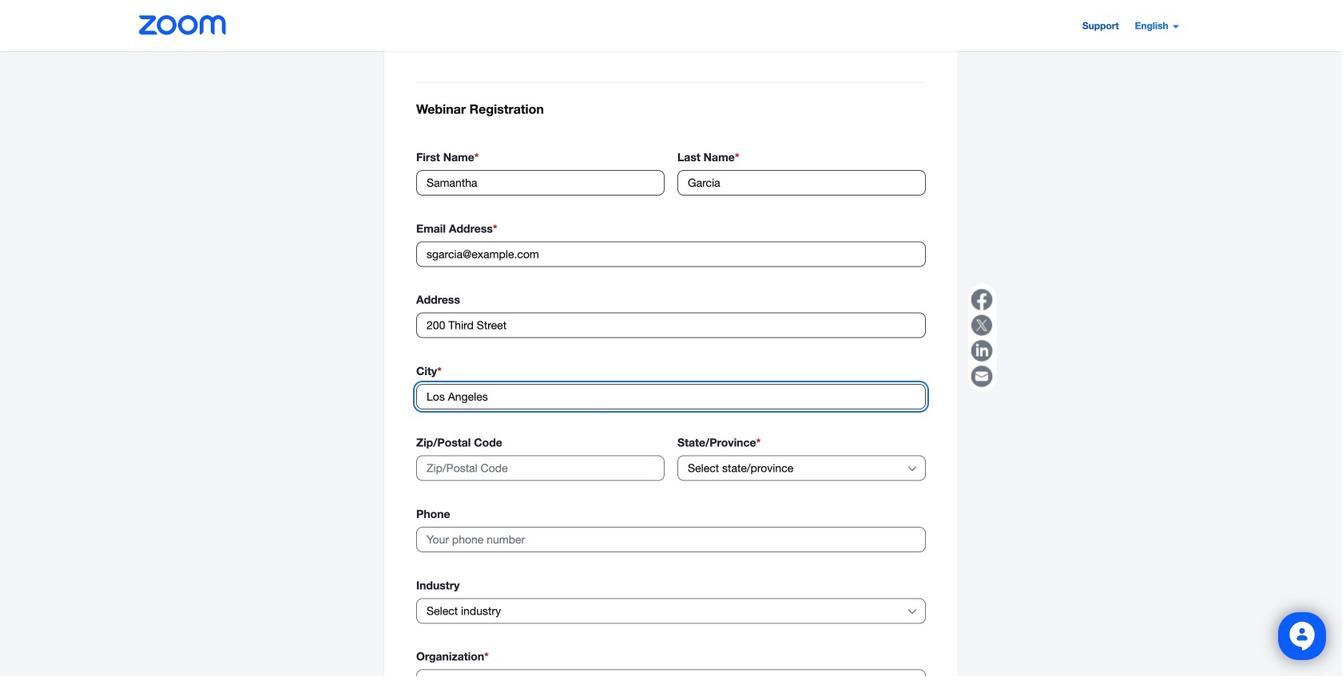 Task type: describe. For each thing, give the bounding box(es) containing it.
Your organization text field
[[416, 670, 926, 677]]

show options image for state/province "text box"
[[906, 463, 919, 476]]

Industry text field
[[427, 599, 905, 623]]



Task type: locate. For each thing, give the bounding box(es) containing it.
1 vertical spatial show options image
[[906, 606, 919, 619]]

2 show options image from the top
[[906, 606, 919, 619]]

show options image for industry text field
[[906, 606, 919, 619]]

Your phone number text field
[[416, 527, 926, 553]]

1 show options image from the top
[[906, 463, 919, 476]]

Last Name text field
[[678, 170, 926, 196]]

0 vertical spatial show options image
[[906, 463, 919, 476]]

join@company.com text field
[[416, 242, 926, 267]]

show options image
[[906, 463, 919, 476], [906, 606, 919, 619]]

application
[[968, 284, 997, 393]]

State/Province text field
[[688, 457, 905, 481]]

zoom logo image
[[139, 15, 227, 35]]

First Name text field
[[416, 170, 665, 196]]

Zip/Postal Code text field
[[416, 456, 665, 481]]

City text field
[[416, 384, 926, 410]]

Your address text field
[[416, 313, 926, 339]]



